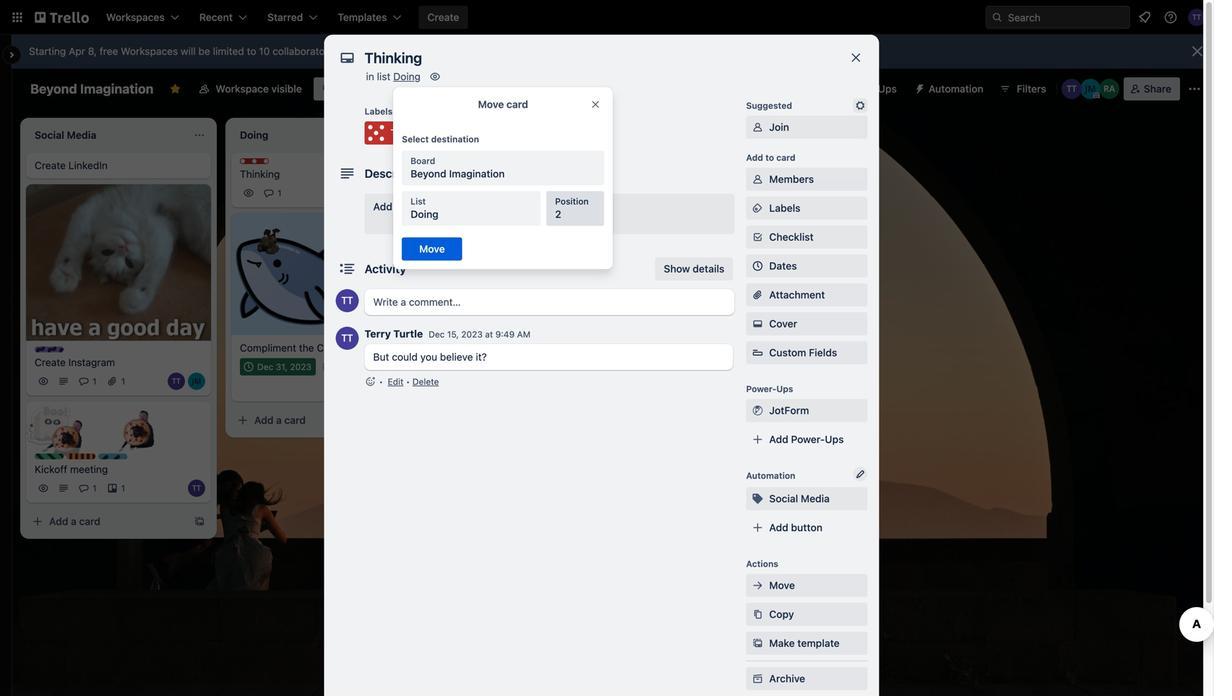 Task type: locate. For each thing, give the bounding box(es) containing it.
0 horizontal spatial color: bold red, title: "thoughts" element
[[240, 158, 294, 169]]

None submit
[[402, 237, 462, 261]]

0 horizontal spatial dec
[[257, 362, 273, 372]]

collaborators.
[[273, 45, 337, 57]]

1 horizontal spatial terry turtle (terryturtle) image
[[336, 289, 359, 312]]

imagination down free
[[80, 81, 154, 96]]

0 vertical spatial thoughts
[[391, 127, 436, 139]]

custom fields
[[769, 347, 837, 359]]

show details
[[664, 263, 725, 275]]

0 vertical spatial labels
[[365, 106, 393, 116]]

a
[[395, 201, 401, 213], [512, 359, 517, 369], [276, 414, 282, 426], [71, 516, 76, 527]]

ups up media
[[825, 433, 844, 445]]

a down dec 31, 2023 checkbox
[[276, 414, 282, 426]]

members
[[769, 173, 814, 185]]

sm image inside the automation button
[[909, 77, 929, 98]]

doing down list
[[411, 208, 439, 220]]

0 horizontal spatial labels
[[365, 106, 393, 116]]

card down meeting on the left bottom of page
[[79, 516, 100, 527]]

free
[[100, 45, 118, 57]]

power- up join 'link'
[[844, 83, 878, 95]]

imagination inside text field
[[80, 81, 154, 96]]

2 vertical spatial terry turtle (terryturtle) image
[[188, 480, 205, 497]]

terry turtle (terryturtle) image up chef on the left of page
[[336, 289, 359, 312]]

2023 inside checkbox
[[290, 362, 312, 372]]

membership link
[[445, 338, 613, 352]]

thinking
[[240, 168, 280, 180]]

add power-ups link
[[746, 428, 868, 451]]

0 vertical spatial add a card button
[[231, 409, 390, 432]]

None text field
[[357, 45, 835, 71]]

2 vertical spatial ups
[[825, 433, 844, 445]]

suggested
[[746, 100, 792, 111]]

sm image left join
[[751, 120, 765, 134]]

create down color: purple, title: none image
[[35, 356, 66, 368]]

dec inside terry turtle dec 15, 2023 at 9:49 am
[[429, 329, 445, 339]]

is
[[503, 359, 510, 369]]

2 horizontal spatial power-
[[844, 83, 878, 95]]

show menu image
[[1188, 82, 1202, 96]]

0 vertical spatial move
[[478, 98, 504, 110]]

0 horizontal spatial more
[[368, 45, 392, 57]]

0 horizontal spatial move
[[478, 98, 504, 110]]

sm image
[[853, 98, 868, 113], [751, 120, 765, 134], [751, 317, 765, 331], [751, 636, 765, 651], [751, 672, 765, 686]]

terry turtle (terryturtle) image up create from template… icon
[[188, 480, 205, 497]]

0 vertical spatial power-
[[844, 83, 878, 95]]

Board name text field
[[23, 77, 161, 100]]

1 vertical spatial more
[[403, 201, 428, 213]]

1 vertical spatial move
[[769, 579, 795, 591]]

0 vertical spatial automation
[[929, 83, 984, 95]]

fields
[[809, 347, 837, 359]]

0 horizontal spatial add a card
[[49, 516, 100, 527]]

back to home image
[[35, 6, 89, 29]]

beyond down starting on the top
[[30, 81, 77, 96]]

1 vertical spatial to
[[766, 153, 774, 163]]

ups left the automation button
[[878, 83, 897, 95]]

1 vertical spatial color: bold red, title: "thoughts" element
[[240, 158, 294, 169]]

more up the list
[[368, 45, 392, 57]]

show
[[664, 263, 690, 275]]

31,
[[276, 362, 288, 372]]

limits
[[483, 45, 508, 57]]

checklist
[[769, 231, 814, 243]]

dec
[[429, 329, 445, 339], [257, 362, 273, 372]]

share
[[1144, 83, 1172, 95]]

1 vertical spatial labels
[[769, 202, 801, 214]]

power-ups inside button
[[844, 83, 897, 95]]

join
[[769, 121, 789, 133]]

thoughts inside thoughts thinking
[[254, 159, 294, 169]]

0 vertical spatial power-ups
[[844, 83, 897, 95]]

create inside button
[[428, 11, 459, 23]]

dec left 31,
[[257, 362, 273, 372]]

sm image for jotform
[[751, 403, 765, 418]]

power-ups
[[844, 83, 897, 95], [746, 384, 793, 394]]

create inside 'link'
[[35, 356, 66, 368]]

1 horizontal spatial move
[[769, 579, 795, 591]]

dec left 15,
[[429, 329, 445, 339]]

sm image inside join 'link'
[[751, 120, 765, 134]]

1 horizontal spatial power-
[[791, 433, 825, 445]]

add power-ups
[[769, 433, 844, 445]]

0 horizontal spatial terry turtle (terryturtle) image
[[188, 480, 205, 497]]

0 vertical spatial add a card
[[254, 414, 306, 426]]

1 down thoughts thinking
[[278, 188, 282, 198]]

delete
[[413, 377, 439, 387]]

1 horizontal spatial automation
[[929, 83, 984, 95]]

2 vertical spatial create
[[35, 356, 66, 368]]

kickoff meeting
[[35, 463, 108, 475]]

add inside 'add button' button
[[769, 522, 789, 533]]

add a card down kickoff meeting on the left
[[49, 516, 100, 527]]

beyond down board
[[411, 168, 447, 180]]

sm image inside members link
[[751, 172, 765, 186]]

0 vertical spatial create
[[428, 11, 459, 23]]

filters button
[[995, 77, 1051, 100]]

1 vertical spatial add a card button
[[26, 510, 185, 533]]

sm image left cover
[[751, 317, 765, 331]]

0 horizontal spatial 2023
[[290, 362, 312, 372]]

this card is a template.
[[463, 359, 558, 369]]

terry turtle (terryturtle) image
[[1062, 79, 1082, 99], [336, 289, 359, 312], [188, 480, 205, 497]]

sm image for automation
[[909, 77, 929, 98]]

add down suggested
[[746, 153, 763, 163]]

add inside the add a more detailed description… link
[[373, 201, 392, 213]]

ups up jotform
[[777, 384, 793, 394]]

to up 'members'
[[766, 153, 774, 163]]

sm image inside labels link
[[751, 201, 765, 215]]

beyond
[[30, 81, 77, 96], [411, 168, 447, 180]]

1 horizontal spatial color: bold red, title: "thoughts" element
[[365, 121, 445, 145]]

1 vertical spatial 2023
[[290, 362, 312, 372]]

sm image inside archive link
[[751, 672, 765, 686]]

labels down customize views icon at top
[[365, 106, 393, 116]]

1 horizontal spatial beyond
[[411, 168, 447, 180]]

automation left filters button
[[929, 83, 984, 95]]

linkedin
[[68, 159, 108, 171]]

media
[[801, 493, 830, 505]]

add a card
[[254, 414, 306, 426], [49, 516, 100, 527]]

copy link
[[746, 603, 868, 626]]

jeremy miller (jeremymiller198) image
[[1080, 79, 1101, 99]]

add down description
[[373, 201, 392, 213]]

0 horizontal spatial thoughts
[[254, 159, 294, 169]]

0 vertical spatial terry turtle (terryturtle) image
[[1062, 79, 1082, 99]]

dates
[[769, 260, 797, 272]]

power- inside button
[[844, 83, 878, 95]]

this
[[463, 359, 480, 369]]

1 vertical spatial power-
[[746, 384, 777, 394]]

workspace visible button
[[190, 77, 311, 100]]

terry turtle (terryturtle) image
[[1188, 9, 1206, 26], [336, 327, 359, 350], [168, 373, 185, 390], [353, 378, 370, 396]]

sm image inside "move" link
[[751, 578, 765, 593]]

0 vertical spatial ups
[[878, 83, 897, 95]]

terry turtle (terryturtle) image left ruby anderson (rubyanderson7) image
[[1062, 79, 1082, 99]]

starting apr 8, free workspaces will be limited to 10 collaborators. learn more about collaborator limits
[[29, 45, 508, 57]]

actions
[[746, 559, 779, 569]]

0 horizontal spatial power-
[[746, 384, 777, 394]]

add a card down 31,
[[254, 414, 306, 426]]

1 vertical spatial imagination
[[449, 168, 505, 180]]

automation up the social
[[746, 471, 796, 481]]

thoughts for thoughts
[[391, 127, 436, 139]]

0 vertical spatial beyond
[[30, 81, 77, 96]]

1 horizontal spatial jeremy miller (jeremymiller198) image
[[373, 378, 390, 396]]

add a card button down kickoff meeting link
[[26, 510, 185, 533]]

beyond inside text field
[[30, 81, 77, 96]]

1 horizontal spatial 2023
[[461, 329, 483, 339]]

to
[[247, 45, 256, 57], [766, 153, 774, 163]]

apr
[[69, 45, 85, 57]]

power- down jotform
[[791, 433, 825, 445]]

1 vertical spatial beyond
[[411, 168, 447, 180]]

labels up checklist on the right top of page
[[769, 202, 801, 214]]

1 horizontal spatial dec
[[429, 329, 445, 339]]

sm image
[[428, 69, 442, 84], [909, 77, 929, 98], [751, 172, 765, 186], [751, 201, 765, 215], [751, 403, 765, 418], [751, 492, 765, 506], [751, 578, 765, 593], [751, 607, 765, 622]]

filters
[[1017, 83, 1046, 95]]

1 horizontal spatial ups
[[825, 433, 844, 445]]

you
[[421, 351, 437, 363]]

copy
[[769, 608, 794, 620]]

starting
[[29, 45, 66, 57]]

1 horizontal spatial add a card
[[254, 414, 306, 426]]

power- up jotform
[[746, 384, 777, 394]]

board image
[[322, 82, 334, 94]]

be
[[198, 45, 210, 57]]

0 horizontal spatial imagination
[[80, 81, 154, 96]]

sm image inside "make template" link
[[751, 636, 765, 651]]

sm image inside cover link
[[751, 317, 765, 331]]

add inside "add power-ups" link
[[769, 433, 789, 445]]

color: bold red, title: "thoughts" element
[[365, 121, 445, 145], [240, 158, 294, 169]]

primary element
[[0, 0, 1214, 35]]

terry turtle (terryturtle) image right open information menu image
[[1188, 9, 1206, 26]]

0 horizontal spatial power-ups
[[746, 384, 793, 394]]

thinking link
[[240, 167, 408, 181]]

1 vertical spatial dec
[[257, 362, 273, 372]]

more left detailed
[[403, 201, 428, 213]]

•
[[406, 377, 410, 387]]

card up 'members'
[[777, 153, 796, 163]]

0 notifications image
[[1136, 9, 1154, 26]]

add a more detailed description… link
[[365, 194, 735, 234]]

create up collaborator
[[428, 11, 459, 23]]

0
[[463, 307, 468, 317]]

dates button
[[746, 254, 868, 278]]

workspace
[[216, 83, 269, 95]]

leftover pie link
[[445, 286, 613, 300]]

add down dec 31, 2023 checkbox
[[254, 414, 274, 426]]

learn
[[339, 45, 366, 57]]

create for create linkedin
[[35, 159, 66, 171]]

turtle
[[393, 328, 423, 340]]

1 vertical spatial add a card
[[49, 516, 100, 527]]

0 vertical spatial to
[[247, 45, 256, 57]]

1 horizontal spatial imagination
[[449, 168, 505, 180]]

kickoff
[[35, 463, 67, 475]]

2023 left at
[[461, 329, 483, 339]]

add a card button
[[231, 409, 390, 432], [26, 510, 185, 533]]

move card
[[478, 98, 528, 110]]

destination
[[431, 134, 479, 144]]

0 vertical spatial imagination
[[80, 81, 154, 96]]

1 horizontal spatial thoughts
[[391, 127, 436, 139]]

0 horizontal spatial ups
[[777, 384, 793, 394]]

add button button
[[746, 516, 868, 539]]

sm image left archive
[[751, 672, 765, 686]]

2 horizontal spatial terry turtle (terryturtle) image
[[1062, 79, 1082, 99]]

doing right the list
[[393, 70, 421, 82]]

1 horizontal spatial power-ups
[[844, 83, 897, 95]]

jeremy miller (jeremymiller198) image
[[188, 373, 205, 390], [373, 378, 390, 396]]

sm image for labels
[[751, 201, 765, 215]]

1 down create instagram 'link' at left bottom
[[121, 376, 125, 386]]

move
[[478, 98, 504, 110], [769, 579, 795, 591]]

sm image for copy
[[751, 607, 765, 622]]

move up destination
[[478, 98, 504, 110]]

2 horizontal spatial ups
[[878, 83, 897, 95]]

about
[[395, 45, 422, 57]]

0 vertical spatial 2023
[[461, 329, 483, 339]]

cover link
[[746, 312, 868, 335]]

create linkedin link
[[35, 158, 202, 173]]

board beyond imagination
[[411, 156, 505, 180]]

workspace visible
[[216, 83, 302, 95]]

imagination up add a more detailed description…
[[449, 168, 505, 180]]

create
[[428, 11, 459, 23], [35, 159, 66, 171], [35, 356, 66, 368]]

add a more detailed description…
[[373, 201, 534, 213]]

collaborator
[[424, 45, 481, 57]]

add a card button down the dec 31, 2023
[[231, 409, 390, 432]]

move up copy
[[769, 579, 795, 591]]

0 horizontal spatial beyond
[[30, 81, 77, 96]]

15,
[[447, 329, 459, 339]]

add down jotform
[[769, 433, 789, 445]]

color: orange, title: none image
[[67, 454, 95, 459]]

labels link
[[746, 197, 868, 220]]

1 horizontal spatial add a card button
[[231, 409, 390, 432]]

terry turtle (terryturtle) image inside primary element
[[1188, 9, 1206, 26]]

pie
[[486, 287, 501, 299]]

create left linkedin
[[35, 159, 66, 171]]

sm image left 'make'
[[751, 636, 765, 651]]

1 horizontal spatial labels
[[769, 202, 801, 214]]

sm image inside copy link
[[751, 607, 765, 622]]

members link
[[746, 168, 868, 191]]

1 vertical spatial create
[[35, 159, 66, 171]]

color: purple, title: none image
[[35, 347, 64, 353]]

ups inside button
[[878, 83, 897, 95]]

2023 right 31,
[[290, 362, 312, 372]]

1
[[278, 188, 282, 198], [386, 362, 390, 372], [93, 376, 97, 386], [121, 376, 125, 386], [93, 483, 97, 493], [121, 483, 125, 493]]

sm image up join 'link'
[[853, 98, 868, 113]]

sm image for join
[[751, 120, 765, 134]]

card down the dec 31, 2023
[[284, 414, 306, 426]]

custom fields button
[[746, 346, 868, 360]]

thoughts for thoughts thinking
[[254, 159, 294, 169]]

1 vertical spatial automation
[[746, 471, 796, 481]]

1 vertical spatial thoughts
[[254, 159, 294, 169]]

visible
[[271, 83, 302, 95]]

3
[[471, 307, 476, 317]]

star or unstar board image
[[169, 83, 181, 95]]

to left 10
[[247, 45, 256, 57]]

make
[[769, 637, 795, 649]]

0 vertical spatial dec
[[429, 329, 445, 339]]

1 down meeting on the left bottom of page
[[93, 483, 97, 493]]

add left button
[[769, 522, 789, 533]]

board
[[411, 156, 435, 166]]

ruby anderson (rubyanderson7) image
[[1099, 79, 1120, 99]]

terry turtle (terryturtle) image left terry
[[336, 327, 359, 350]]

sparkling
[[113, 454, 152, 465]]

0 vertical spatial color: bold red, title: "thoughts" element
[[365, 121, 445, 145]]



Task type: vqa. For each thing, say whether or not it's contained in the screenshot.
night
no



Task type: describe. For each thing, give the bounding box(es) containing it.
template
[[798, 637, 840, 649]]

make template
[[769, 637, 840, 649]]

membership
[[445, 339, 503, 351]]

it?
[[476, 351, 487, 363]]

at
[[485, 329, 493, 339]]

description…
[[472, 201, 534, 213]]

notifications
[[482, 106, 537, 116]]

in list doing
[[366, 70, 421, 82]]

leftover
[[445, 287, 484, 299]]

list doing
[[411, 196, 439, 220]]

search image
[[992, 12, 1003, 23]]

card left is
[[482, 359, 500, 369]]

attachment
[[769, 289, 825, 301]]

open information menu image
[[1164, 10, 1178, 25]]

6
[[356, 362, 362, 372]]

create linkedin
[[35, 159, 108, 171]]

1 up 'edit' link at the bottom left of page
[[386, 362, 390, 372]]

compliment the chef
[[240, 342, 339, 354]]

add down kickoff
[[49, 516, 68, 527]]

list
[[377, 70, 391, 82]]

1 vertical spatial ups
[[777, 384, 793, 394]]

0 vertical spatial more
[[368, 45, 392, 57]]

ruby anderson (rubyanderson7) image
[[393, 378, 411, 396]]

edit • delete
[[388, 377, 439, 387]]

compliment the chef link
[[240, 341, 408, 355]]

edit
[[388, 377, 404, 387]]

instagram
[[68, 356, 115, 368]]

position 2
[[555, 196, 589, 220]]

add reaction image
[[365, 374, 376, 389]]

Search field
[[1003, 7, 1130, 28]]

create for create instagram
[[35, 356, 66, 368]]

color: sky, title: "sparkling" element
[[98, 454, 152, 465]]

Dec 31, 2023 checkbox
[[240, 358, 316, 375]]

details
[[693, 263, 725, 275]]

believe
[[440, 351, 473, 363]]

sm image inside social media button
[[751, 492, 765, 506]]

power-ups button
[[815, 77, 906, 100]]

1 horizontal spatial more
[[403, 201, 428, 213]]

sm image for cover
[[751, 317, 765, 331]]

color: green, title: none image
[[35, 454, 64, 459]]

1 horizontal spatial to
[[766, 153, 774, 163]]

jotform
[[769, 404, 809, 416]]

1 vertical spatial doing
[[411, 208, 439, 220]]

terry turtle dec 15, 2023 at 9:49 am
[[365, 328, 531, 340]]

kickoff meeting link
[[35, 462, 202, 477]]

description
[[365, 167, 428, 180]]

create instagram
[[35, 356, 115, 368]]

template.
[[519, 359, 558, 369]]

2023 inside terry turtle dec 15, 2023 at 9:49 am
[[461, 329, 483, 339]]

dec 15, 2023 at 9:49 am link
[[429, 329, 531, 339]]

position
[[555, 196, 589, 206]]

add a card for the leftmost add a card button
[[49, 516, 100, 527]]

learn more about collaborator limits link
[[339, 45, 508, 57]]

sm image for members
[[751, 172, 765, 186]]

card down 'limits'
[[507, 98, 528, 110]]

the
[[299, 342, 314, 354]]

a down kickoff meeting on the left
[[71, 516, 76, 527]]

imagination inside the board beyond imagination
[[449, 168, 505, 180]]

terry turtle (terryturtle) image down create instagram 'link' at left bottom
[[168, 373, 185, 390]]

checklist button
[[746, 226, 868, 249]]

sm image for make template
[[751, 636, 765, 651]]

button
[[791, 522, 823, 533]]

am
[[517, 329, 531, 339]]

2
[[555, 208, 561, 220]]

dec 31, 2023
[[257, 362, 312, 372]]

create for create
[[428, 11, 459, 23]]

terry turtle (terryturtle) image down 6
[[353, 378, 370, 396]]

0 vertical spatial doing
[[393, 70, 421, 82]]

2 vertical spatial power-
[[791, 433, 825, 445]]

add a card for top add a card button
[[254, 414, 306, 426]]

0 horizontal spatial jeremy miller (jeremymiller198) image
[[188, 373, 205, 390]]

1 vertical spatial power-ups
[[746, 384, 793, 394]]

1 down kickoff meeting link
[[121, 483, 125, 493]]

social media
[[769, 493, 830, 505]]

beyond inside the board beyond imagination
[[411, 168, 447, 180]]

share button
[[1124, 77, 1180, 100]]

could
[[392, 351, 418, 363]]

1 vertical spatial terry turtle (terryturtle) image
[[336, 289, 359, 312]]

but
[[373, 351, 389, 363]]

detailed
[[430, 201, 469, 213]]

delete link
[[413, 377, 439, 387]]

chef
[[317, 342, 339, 354]]

terry
[[365, 328, 391, 340]]

0 horizontal spatial automation
[[746, 471, 796, 481]]

0 horizontal spatial to
[[247, 45, 256, 57]]

archive link
[[746, 667, 868, 690]]

0 / 3
[[463, 307, 476, 317]]

but could you believe it?
[[373, 351, 487, 363]]

a right is
[[512, 359, 517, 369]]

sm image for move
[[751, 578, 765, 593]]

leftover pie
[[445, 287, 501, 299]]

a left list
[[395, 201, 401, 213]]

list
[[411, 196, 426, 206]]

move link
[[746, 574, 868, 597]]

Write a comment text field
[[365, 289, 735, 315]]

/
[[468, 307, 471, 317]]

create from template… image
[[194, 516, 205, 527]]

will
[[181, 45, 196, 57]]

move for move card
[[478, 98, 504, 110]]

limited
[[213, 45, 244, 57]]

compliment
[[240, 342, 296, 354]]

move for move
[[769, 579, 795, 591]]

show details link
[[655, 257, 733, 280]]

sm image for archive
[[751, 672, 765, 686]]

10
[[259, 45, 270, 57]]

add button
[[769, 522, 823, 533]]

customize views image
[[382, 82, 397, 96]]

dec inside checkbox
[[257, 362, 273, 372]]

sm image for suggested
[[853, 98, 868, 113]]

social media button
[[746, 487, 868, 510]]

thoughts thinking
[[240, 159, 294, 180]]

workspaces
[[121, 45, 178, 57]]

cover
[[769, 318, 797, 330]]

0 horizontal spatial add a card button
[[26, 510, 185, 533]]

1 down instagram
[[93, 376, 97, 386]]

automation button
[[909, 77, 992, 100]]

automation inside button
[[929, 83, 984, 95]]



